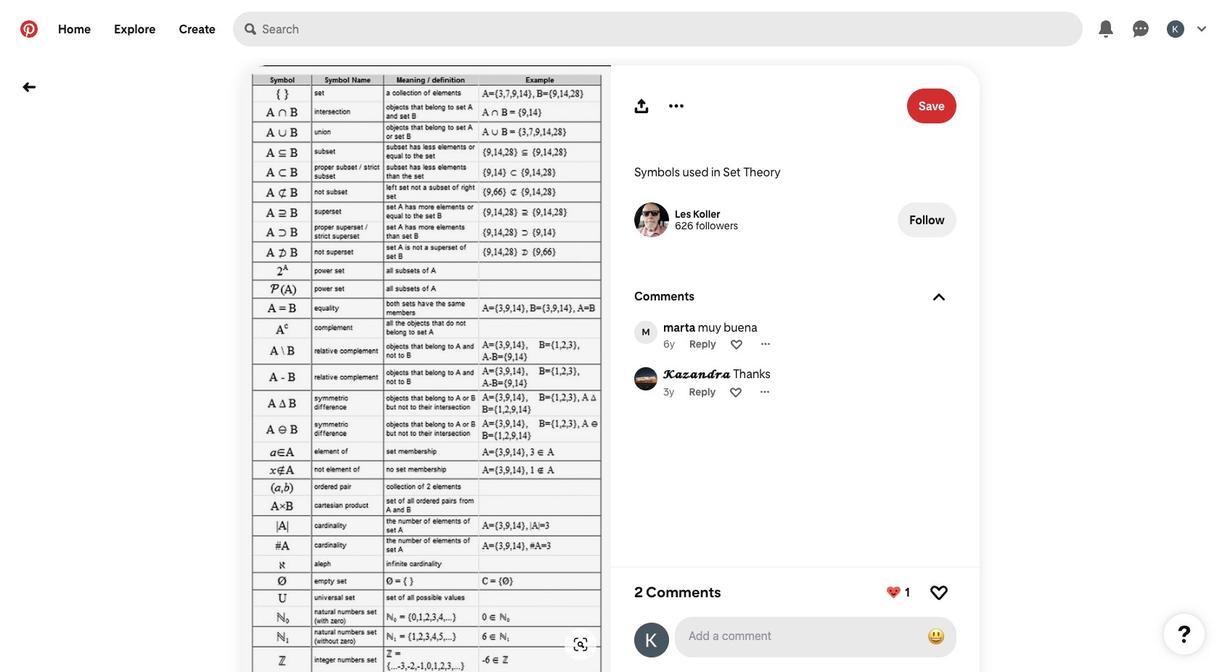 Task type: describe. For each thing, give the bounding box(es) containing it.
reaction image
[[931, 584, 948, 601]]

explore
[[114, 22, 156, 36]]

les koller 626 followers
[[675, 208, 739, 232]]

click to shop image
[[574, 638, 588, 652]]

Search text field
[[262, 12, 1084, 46]]

react image
[[731, 386, 742, 398]]

1 vertical spatial comments
[[646, 584, 722, 601]]

marta image
[[635, 321, 658, 344]]

kendall parks image
[[1168, 20, 1185, 38]]

follow button
[[899, 203, 957, 237]]

thanks
[[733, 367, 771, 381]]

Add a comment field
[[690, 630, 911, 643]]

followers
[[696, 220, 739, 232]]

😃
[[928, 627, 946, 647]]

reply button for marta
[[690, 338, 717, 350]]

theory
[[744, 166, 781, 179]]

used
[[683, 166, 709, 179]]

reply button for 𝓚𝓪𝔃𝓪𝓷𝓭𝓻𝓪
[[690, 386, 716, 398]]

𝓚𝓪𝔃𝓪𝓷𝓭𝓻𝓪
[[664, 367, 731, 381]]

marta
[[664, 321, 696, 335]]

search icon image
[[245, 23, 256, 35]]

2 comments
[[635, 584, 722, 601]]

kendallparks02 image
[[635, 623, 670, 658]]

follow
[[910, 213, 946, 227]]

𝓚𝓪𝔃𝓪𝓷𝓭𝓻𝓪 link
[[664, 367, 731, 383]]

home
[[58, 22, 91, 36]]

save button
[[908, 89, 957, 123]]

expand icon image
[[934, 291, 946, 302]]

set
[[724, 166, 741, 179]]

2
[[635, 584, 644, 601]]

𝓚𝓪𝔃𝓪𝓷𝓭𝓻𝓪 image
[[635, 367, 658, 391]]



Task type: vqa. For each thing, say whether or not it's contained in the screenshot.
used
yes



Task type: locate. For each thing, give the bounding box(es) containing it.
marta muy buena
[[664, 321, 758, 335]]

create
[[179, 22, 216, 36]]

react image
[[731, 338, 743, 350]]

symbols
[[635, 166, 680, 179]]

reply button
[[690, 338, 717, 350], [690, 386, 716, 398]]

0 vertical spatial reply
[[690, 338, 717, 350]]

explore link
[[103, 12, 167, 46]]

reply
[[690, 338, 717, 350], [690, 386, 716, 398]]

comments up 'marta'
[[635, 290, 695, 304]]

create link
[[167, 12, 227, 46]]

reply for thanks
[[690, 386, 716, 398]]

symbols used in set theory
[[635, 166, 781, 179]]

0 vertical spatial comments
[[635, 290, 695, 304]]

comments right 2
[[646, 584, 722, 601]]

home link
[[46, 12, 103, 46]]

les
[[675, 208, 692, 220]]

reply for muy buena
[[690, 338, 717, 350]]

muy
[[699, 321, 722, 335]]

1 vertical spatial reply button
[[690, 386, 716, 398]]

save
[[919, 99, 946, 113]]

reply down "𝓚𝓪𝔃𝓪𝓷𝓭𝓻𝓪" link
[[690, 386, 716, 398]]

marta link
[[664, 321, 696, 335]]

1
[[906, 586, 911, 600]]

1 vertical spatial reply
[[690, 386, 716, 398]]

comments
[[635, 290, 695, 304], [646, 584, 722, 601]]

reply down muy
[[690, 338, 717, 350]]

buena
[[724, 321, 758, 335]]

𝓚𝓪𝔃𝓪𝓷𝓭𝓻𝓪 thanks
[[664, 367, 771, 381]]

6y
[[664, 338, 675, 350]]

in
[[712, 166, 721, 179]]

626
[[675, 220, 694, 232]]

reply button down "𝓚𝓪𝔃𝓪𝓷𝓭𝓻𝓪" link
[[690, 386, 716, 398]]

les koller avatar link image
[[635, 203, 670, 237]]

😃 button
[[677, 619, 956, 657], [922, 623, 951, 652]]

koller
[[694, 208, 721, 220]]

les koller link
[[675, 208, 721, 220]]

0 vertical spatial reply button
[[690, 338, 717, 350]]

3y
[[664, 386, 675, 398]]

comments button
[[635, 290, 957, 304]]

reply button down muy
[[690, 338, 717, 350]]



